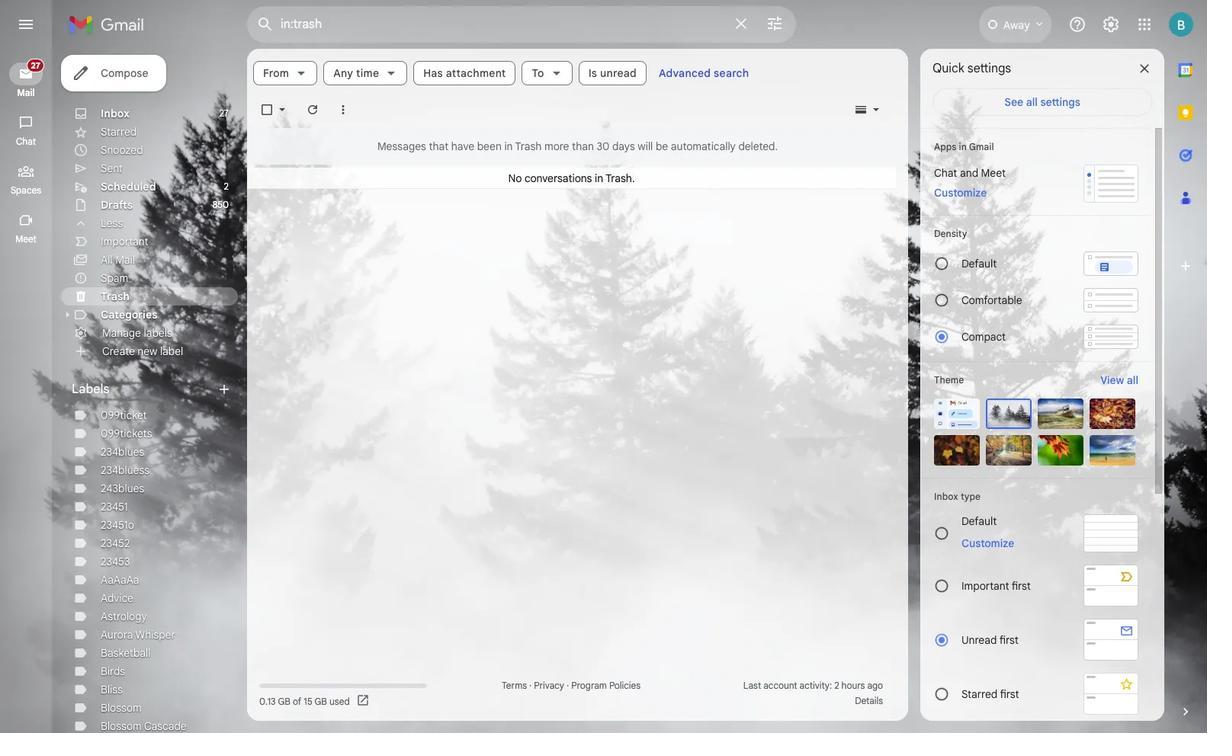 Task type: describe. For each thing, give the bounding box(es) containing it.
spam
[[101, 272, 128, 285]]

important link
[[101, 235, 148, 249]]

program policies link
[[572, 680, 641, 692]]

days
[[612, 140, 635, 153]]

30
[[597, 140, 610, 153]]

create
[[102, 345, 135, 358]]

bliss link
[[101, 683, 123, 697]]

trash inside main content
[[515, 140, 542, 153]]

1 vertical spatial trash
[[101, 290, 130, 304]]

activity:
[[800, 680, 832, 692]]

been
[[477, 140, 502, 153]]

Search in mail text field
[[281, 17, 723, 32]]

quick
[[933, 61, 965, 76]]

chat for chat and meet customize
[[934, 166, 958, 180]]

starred first
[[962, 688, 1020, 701]]

243blues
[[101, 482, 144, 496]]

starred for starred link
[[101, 125, 137, 139]]

inbox for inbox type
[[934, 491, 959, 503]]

0 horizontal spatial settings
[[968, 61, 1011, 76]]

settings inside "button"
[[1041, 95, 1081, 109]]

details link
[[855, 696, 883, 707]]

see
[[1005, 95, 1024, 109]]

0 horizontal spatial 2
[[224, 181, 229, 192]]

comfortable
[[962, 294, 1022, 307]]

compose button
[[61, 55, 167, 92]]

support image
[[1069, 15, 1087, 34]]

toggle split pane mode image
[[853, 102, 869, 117]]

search
[[714, 66, 749, 80]]

23451o
[[101, 519, 134, 532]]

main menu image
[[17, 15, 35, 34]]

customize
[[934, 186, 987, 200]]

aurora whisper
[[101, 628, 175, 642]]

privacy link
[[534, 680, 564, 692]]

all
[[101, 253, 113, 267]]

none checkbox inside main content
[[259, 102, 275, 117]]

hours
[[842, 680, 865, 692]]

aurora whisper link
[[101, 628, 175, 642]]

any time button
[[324, 61, 407, 85]]

27 inside 27 link
[[31, 60, 40, 71]]

main content containing from
[[247, 49, 908, 722]]

advanced search
[[659, 66, 749, 80]]

last account activity: 2 hours ago details
[[744, 680, 883, 707]]

used
[[329, 696, 350, 707]]

first for unread first
[[1000, 633, 1019, 647]]

quick settings element
[[933, 61, 1011, 88]]

1 vertical spatial 27
[[219, 108, 229, 119]]

aurora
[[101, 628, 133, 642]]

birds link
[[101, 665, 125, 679]]

234blues
[[101, 445, 144, 459]]

spam link
[[101, 272, 128, 285]]

gmail image
[[69, 9, 152, 40]]

is unread
[[589, 66, 637, 80]]

unread
[[600, 66, 637, 80]]

to button
[[522, 61, 573, 85]]

2 · from the left
[[567, 680, 569, 692]]

have
[[451, 140, 474, 153]]

scheduled link
[[101, 180, 156, 194]]

quick settings
[[933, 61, 1011, 76]]

important for important first
[[962, 579, 1009, 593]]

last
[[744, 680, 761, 692]]

blossom
[[101, 702, 142, 715]]

compact
[[962, 330, 1006, 344]]

time
[[356, 66, 379, 80]]

234bluess link
[[101, 464, 150, 477]]

deleted.
[[739, 140, 778, 153]]

sent link
[[101, 162, 123, 175]]

labels
[[72, 382, 110, 397]]

drafts link
[[101, 198, 133, 212]]

footer inside main content
[[247, 679, 896, 709]]

inbox type
[[934, 491, 981, 503]]

labels
[[144, 326, 172, 340]]

less button
[[61, 214, 238, 233]]

23452 link
[[101, 537, 130, 551]]

23453 link
[[101, 555, 130, 569]]

settings image
[[1102, 15, 1120, 34]]

messages
[[377, 140, 426, 153]]

snoozed
[[101, 143, 143, 157]]

meet inside chat and meet customize
[[981, 166, 1006, 180]]

inbox link
[[101, 107, 130, 121]]

of
[[293, 696, 301, 707]]

any time
[[333, 66, 379, 80]]

default for important first
[[962, 515, 997, 529]]

2 inside last account activity: 2 hours ago details
[[835, 680, 839, 692]]

terms
[[502, 680, 527, 692]]

all mail
[[101, 253, 135, 267]]

23452
[[101, 537, 130, 551]]

mail inside heading
[[17, 87, 35, 98]]

birds
[[101, 665, 125, 679]]

new
[[138, 345, 157, 358]]

234blues link
[[101, 445, 144, 459]]

snoozed link
[[101, 143, 143, 157]]

type
[[961, 491, 981, 503]]

messages that have been in trash more than 30 days will be automatically deleted.
[[377, 140, 778, 153]]

1 · from the left
[[529, 680, 532, 692]]

advanced search options image
[[760, 8, 790, 39]]

navigation containing mail
[[0, 49, 53, 734]]



Task type: locate. For each thing, give the bounding box(es) containing it.
mail down 27 link on the top left of the page
[[17, 87, 35, 98]]

automatically
[[671, 140, 736, 153]]

1 horizontal spatial 27
[[219, 108, 229, 119]]

099ticket
[[101, 409, 147, 423]]

than
[[572, 140, 594, 153]]

inbox type element
[[934, 491, 1139, 503]]

default for comfortable
[[962, 257, 997, 271]]

density
[[934, 228, 967, 239]]

trash link
[[101, 290, 130, 304]]

850
[[213, 199, 229, 211]]

starred down unread
[[962, 688, 998, 701]]

0 vertical spatial default
[[962, 257, 997, 271]]

blossom link
[[101, 702, 142, 715]]

from
[[263, 66, 289, 80]]

unread first
[[962, 633, 1019, 647]]

terms · privacy · program policies
[[502, 680, 641, 692]]

compose
[[101, 66, 148, 80]]

chat and meet customize
[[934, 166, 1006, 200]]

2 up '850'
[[224, 181, 229, 192]]

trash down 'spam'
[[101, 290, 130, 304]]

1 vertical spatial first
[[1000, 633, 1019, 647]]

see all settings button
[[933, 88, 1152, 116]]

spaces heading
[[0, 185, 52, 197]]

more
[[545, 140, 569, 153]]

099ticket link
[[101, 409, 147, 423]]

23451
[[101, 500, 128, 514]]

trash left more
[[515, 140, 542, 153]]

basketball
[[101, 647, 151, 661]]

settings right the quick on the right top
[[968, 61, 1011, 76]]

1 gb from the left
[[278, 696, 291, 707]]

apps
[[934, 141, 957, 153]]

starred for starred first
[[962, 688, 998, 701]]

is
[[589, 66, 597, 80]]

· right privacy
[[567, 680, 569, 692]]

meet down spaces heading
[[15, 233, 36, 245]]

theme
[[934, 374, 964, 386]]

policies
[[609, 680, 641, 692]]

chat inside chat and meet customize
[[934, 166, 958, 180]]

chat inside heading
[[16, 136, 36, 147]]

·
[[529, 680, 532, 692], [567, 680, 569, 692]]

chat heading
[[0, 136, 52, 148]]

first up unread first
[[1012, 579, 1031, 593]]

has
[[424, 66, 443, 80]]

gb
[[278, 696, 291, 707], [315, 696, 327, 707]]

first for starred first
[[1000, 688, 1020, 701]]

099tickets link
[[101, 427, 152, 441]]

manage
[[102, 326, 141, 340]]

first right unread
[[1000, 633, 1019, 647]]

gb right the 15
[[315, 696, 327, 707]]

0 horizontal spatial 27
[[31, 60, 40, 71]]

1 horizontal spatial inbox
[[934, 491, 959, 503]]

spaces
[[11, 185, 41, 196]]

0 vertical spatial chat
[[16, 136, 36, 147]]

23451o link
[[101, 519, 134, 532]]

1 vertical spatial starred
[[962, 688, 998, 701]]

0 horizontal spatial meet
[[15, 233, 36, 245]]

0 horizontal spatial ·
[[529, 680, 532, 692]]

no conversations in trash.
[[508, 171, 635, 185]]

0.13 gb of 15 gb used
[[259, 696, 350, 707]]

0 vertical spatial settings
[[968, 61, 1011, 76]]

any
[[333, 66, 353, 80]]

no
[[508, 171, 522, 185]]

1 horizontal spatial settings
[[1041, 95, 1081, 109]]

important first
[[962, 579, 1031, 593]]

from button
[[253, 61, 317, 85]]

main content
[[247, 49, 908, 722]]

gb left of
[[278, 696, 291, 707]]

1 horizontal spatial ·
[[567, 680, 569, 692]]

2 left hours
[[835, 680, 839, 692]]

create new label link
[[102, 345, 183, 358]]

advice link
[[101, 592, 133, 606]]

manage labels link
[[102, 326, 172, 340]]

important up unread first
[[962, 579, 1009, 593]]

1 horizontal spatial in
[[595, 171, 603, 185]]

refresh image
[[305, 102, 320, 117]]

1 vertical spatial settings
[[1041, 95, 1081, 109]]

advanced search button
[[653, 59, 755, 87]]

1 vertical spatial default
[[962, 515, 997, 529]]

default down type on the right bottom of the page
[[962, 515, 997, 529]]

0 vertical spatial first
[[1012, 579, 1031, 593]]

see all settings
[[1005, 95, 1081, 109]]

0 vertical spatial trash
[[515, 140, 542, 153]]

apps in gmail
[[934, 141, 994, 153]]

important for important link
[[101, 235, 148, 249]]

clear search image
[[726, 8, 757, 39]]

to
[[532, 66, 544, 80]]

0 horizontal spatial inbox
[[101, 107, 130, 121]]

0 vertical spatial inbox
[[101, 107, 130, 121]]

is unread button
[[579, 61, 647, 85]]

2 vertical spatial first
[[1000, 688, 1020, 701]]

1 vertical spatial mail
[[115, 253, 135, 267]]

aaaaaa link
[[101, 574, 139, 587]]

theme element
[[934, 373, 964, 388]]

inbox for inbox
[[101, 107, 130, 121]]

and
[[960, 166, 979, 180]]

23453
[[101, 555, 130, 569]]

in right the been
[[504, 140, 513, 153]]

meet heading
[[0, 233, 52, 246]]

1 horizontal spatial gb
[[315, 696, 327, 707]]

mail down important link
[[115, 253, 135, 267]]

0 horizontal spatial chat
[[16, 136, 36, 147]]

footer
[[247, 679, 896, 709]]

0.13
[[259, 696, 276, 707]]

0 vertical spatial meet
[[981, 166, 1006, 180]]

starred up the snoozed link
[[101, 125, 137, 139]]

1 vertical spatial meet
[[15, 233, 36, 245]]

0 vertical spatial important
[[101, 235, 148, 249]]

has attachment button
[[414, 61, 516, 85]]

drafts
[[101, 198, 133, 212]]

mail
[[17, 87, 35, 98], [115, 253, 135, 267]]

0 horizontal spatial trash
[[101, 290, 130, 304]]

gmail
[[969, 141, 994, 153]]

important up all mail link on the left of the page
[[101, 235, 148, 249]]

that
[[429, 140, 449, 153]]

0 vertical spatial mail
[[17, 87, 35, 98]]

advanced
[[659, 66, 711, 80]]

inbox left type on the right bottom of the page
[[934, 491, 959, 503]]

all mail link
[[101, 253, 135, 267]]

sent
[[101, 162, 123, 175]]

more image
[[336, 102, 351, 117]]

chat down mail heading
[[16, 136, 36, 147]]

navigation
[[0, 49, 53, 734]]

first for important first
[[1012, 579, 1031, 593]]

details
[[855, 696, 883, 707]]

1 vertical spatial important
[[962, 579, 1009, 593]]

meet inside heading
[[15, 233, 36, 245]]

15
[[304, 696, 312, 707]]

chat for chat
[[16, 136, 36, 147]]

label
[[160, 345, 183, 358]]

settings right all
[[1041, 95, 1081, 109]]

Search in mail search field
[[247, 6, 796, 43]]

2
[[224, 181, 229, 192], [835, 680, 839, 692]]

243blues link
[[101, 482, 144, 496]]

less
[[101, 217, 123, 230]]

23451 link
[[101, 500, 128, 514]]

follow link to manage storage image
[[356, 694, 371, 709]]

1 default from the top
[[962, 257, 997, 271]]

1 horizontal spatial meet
[[981, 166, 1006, 180]]

1 horizontal spatial mail
[[115, 253, 135, 267]]

tab list
[[1165, 49, 1207, 679]]

first
[[1012, 579, 1031, 593], [1000, 633, 1019, 647], [1000, 688, 1020, 701]]

astrology link
[[101, 610, 147, 624]]

0 horizontal spatial important
[[101, 235, 148, 249]]

1 vertical spatial inbox
[[934, 491, 959, 503]]

1 vertical spatial 2
[[835, 680, 839, 692]]

0 horizontal spatial gb
[[278, 696, 291, 707]]

categories link
[[101, 308, 158, 322]]

0 vertical spatial 2
[[224, 181, 229, 192]]

0 vertical spatial starred
[[101, 125, 137, 139]]

1 vertical spatial chat
[[934, 166, 958, 180]]

aaaaaa
[[101, 574, 139, 587]]

default up comfortable
[[962, 257, 997, 271]]

0 vertical spatial 27
[[31, 60, 40, 71]]

attachment
[[446, 66, 506, 80]]

manage labels create new label
[[102, 326, 183, 358]]

None checkbox
[[259, 102, 275, 117]]

inbox
[[101, 107, 130, 121], [934, 491, 959, 503]]

meet right and
[[981, 166, 1006, 180]]

1 horizontal spatial starred
[[962, 688, 998, 701]]

2 default from the top
[[962, 515, 997, 529]]

program
[[572, 680, 607, 692]]

first down unread first
[[1000, 688, 1020, 701]]

0 horizontal spatial in
[[504, 140, 513, 153]]

labels heading
[[72, 382, 217, 397]]

search in mail image
[[252, 11, 279, 38]]

1 horizontal spatial 2
[[835, 680, 839, 692]]

0 horizontal spatial mail
[[17, 87, 35, 98]]

27
[[31, 60, 40, 71], [219, 108, 229, 119]]

0 horizontal spatial starred
[[101, 125, 137, 139]]

footer containing terms
[[247, 679, 896, 709]]

1 horizontal spatial trash
[[515, 140, 542, 153]]

chat left and
[[934, 166, 958, 180]]

1 horizontal spatial important
[[962, 579, 1009, 593]]

in left trash.
[[595, 171, 603, 185]]

ago
[[868, 680, 883, 692]]

· right terms
[[529, 680, 532, 692]]

mail heading
[[0, 87, 52, 99]]

in right apps
[[959, 141, 967, 153]]

2 horizontal spatial in
[[959, 141, 967, 153]]

chat
[[16, 136, 36, 147], [934, 166, 958, 180]]

starred link
[[101, 125, 137, 139]]

inbox up starred link
[[101, 107, 130, 121]]

display density element
[[934, 228, 1139, 239]]

2 gb from the left
[[315, 696, 327, 707]]

1 horizontal spatial chat
[[934, 166, 958, 180]]



Task type: vqa. For each thing, say whether or not it's contained in the screenshot.
the leftmost Place
no



